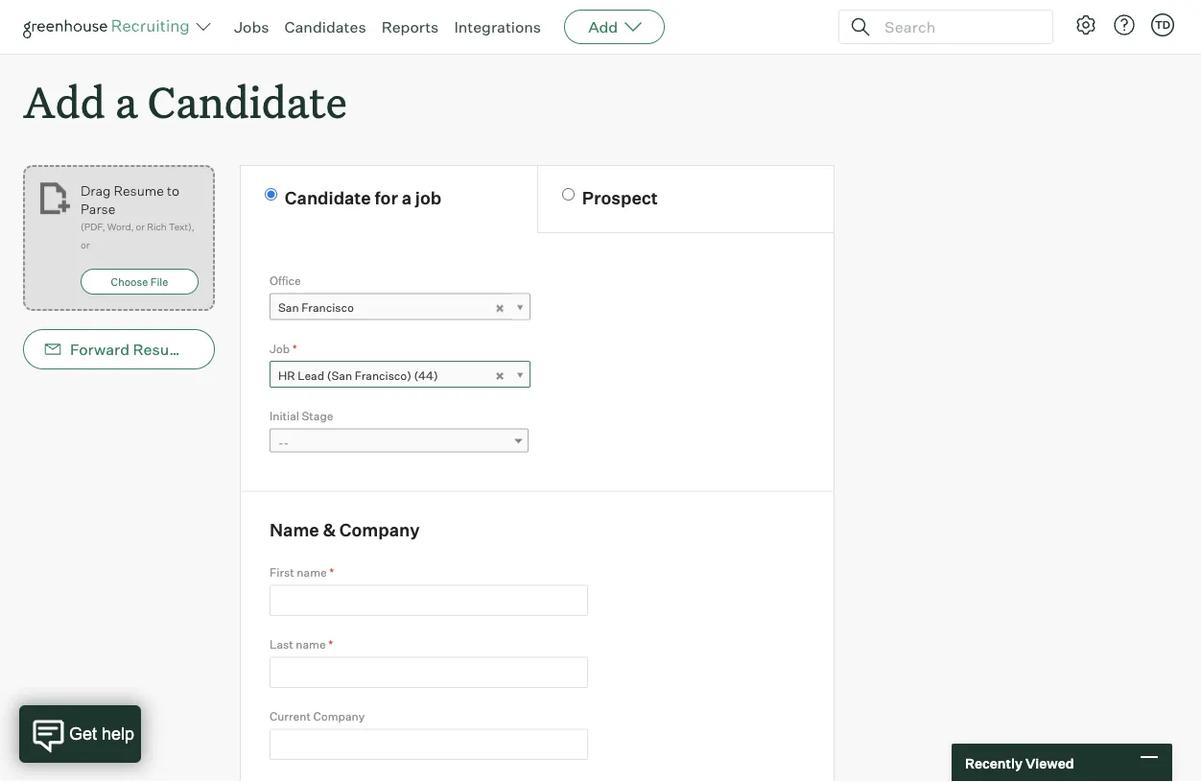 Task type: describe. For each thing, give the bounding box(es) containing it.
last
[[270, 637, 293, 652]]

integrations link
[[454, 17, 541, 36]]

drag resume to parse (pdf, word, or rich text), or
[[81, 182, 194, 251]]

francisco
[[302, 301, 354, 315]]

resume for drag
[[114, 182, 164, 199]]

add a candidate
[[23, 73, 347, 130]]

job *
[[270, 341, 297, 356]]

forward resume via email
[[70, 340, 259, 359]]

td button
[[1148, 10, 1178, 40]]

name for first
[[297, 565, 327, 580]]

for
[[375, 187, 398, 208]]

0 vertical spatial *
[[292, 341, 297, 356]]

add for add a candidate
[[23, 73, 105, 130]]

jobs
[[234, 17, 269, 36]]

to
[[167, 182, 179, 199]]

td
[[1155, 18, 1171, 31]]

viewed
[[1026, 754, 1074, 771]]

text),
[[169, 221, 194, 233]]

recently viewed
[[965, 754, 1074, 771]]

* for first name *
[[329, 565, 334, 580]]

candidates
[[285, 17, 366, 36]]

email
[[219, 340, 259, 359]]

-- link
[[270, 429, 529, 456]]

1 vertical spatial candidate
[[285, 187, 371, 208]]

initial stage
[[270, 409, 333, 423]]

jobs link
[[234, 17, 269, 36]]

francisco)
[[355, 368, 412, 383]]

add button
[[564, 10, 665, 44]]

0 horizontal spatial or
[[81, 239, 90, 251]]

2 - from the left
[[283, 436, 289, 450]]

via
[[195, 340, 216, 359]]

configure image
[[1075, 13, 1098, 36]]

name & company
[[270, 519, 420, 541]]

san
[[278, 301, 299, 315]]

first name *
[[270, 565, 334, 580]]

hr
[[278, 368, 295, 383]]

current company
[[270, 709, 365, 724]]

&
[[323, 519, 336, 541]]

* for last name *
[[328, 637, 333, 652]]

office
[[270, 274, 301, 288]]

san francisco link
[[270, 293, 531, 321]]



Task type: vqa. For each thing, say whether or not it's contained in the screenshot.
the Manage
no



Task type: locate. For each thing, give the bounding box(es) containing it.
stage
[[302, 409, 333, 423]]

candidate down jobs
[[147, 73, 347, 130]]

initial
[[270, 409, 299, 423]]

resume inside drag resume to parse (pdf, word, or rich text), or
[[114, 182, 164, 199]]

resume left the 'to'
[[114, 182, 164, 199]]

name
[[297, 565, 327, 580], [296, 637, 326, 652]]

1 vertical spatial or
[[81, 239, 90, 251]]

greenhouse recruiting image
[[23, 15, 196, 38]]

0 vertical spatial candidate
[[147, 73, 347, 130]]

2 vertical spatial *
[[328, 637, 333, 652]]

rich
[[147, 221, 167, 233]]

integrations
[[454, 17, 541, 36]]

--
[[278, 436, 289, 450]]

(44)
[[414, 368, 438, 383]]

word,
[[107, 221, 134, 233]]

1 vertical spatial company
[[313, 709, 365, 724]]

0 vertical spatial add
[[588, 17, 618, 36]]

0 vertical spatial resume
[[114, 182, 164, 199]]

(pdf,
[[81, 221, 105, 233]]

reports link
[[382, 17, 439, 36]]

1 horizontal spatial or
[[136, 221, 145, 233]]

company right &
[[340, 519, 420, 541]]

candidate
[[147, 73, 347, 130], [285, 187, 371, 208]]

(san
[[327, 368, 352, 383]]

0 horizontal spatial a
[[115, 73, 138, 130]]

Search text field
[[880, 13, 1035, 41]]

* right last
[[328, 637, 333, 652]]

choose file
[[111, 275, 168, 288]]

candidate for a job
[[285, 187, 442, 208]]

company right current
[[313, 709, 365, 724]]

resume left via
[[133, 340, 192, 359]]

job
[[415, 187, 442, 208]]

name right "first"
[[297, 565, 327, 580]]

* down &
[[329, 565, 334, 580]]

1 horizontal spatial add
[[588, 17, 618, 36]]

Candidate for a job radio
[[265, 188, 277, 201]]

a right for
[[402, 187, 412, 208]]

* right job
[[292, 341, 297, 356]]

0 horizontal spatial add
[[23, 73, 105, 130]]

resume for forward
[[133, 340, 192, 359]]

file
[[150, 275, 168, 288]]

0 vertical spatial a
[[115, 73, 138, 130]]

-
[[278, 436, 283, 450], [283, 436, 289, 450]]

1 vertical spatial a
[[402, 187, 412, 208]]

1 horizontal spatial a
[[402, 187, 412, 208]]

1 vertical spatial resume
[[133, 340, 192, 359]]

current
[[270, 709, 311, 724]]

1 vertical spatial add
[[23, 73, 105, 130]]

candidates link
[[285, 17, 366, 36]]

None text field
[[270, 585, 588, 616], [270, 657, 588, 688], [270, 585, 588, 616], [270, 657, 588, 688]]

add
[[588, 17, 618, 36], [23, 73, 105, 130]]

name
[[270, 519, 319, 541]]

None text field
[[270, 729, 588, 760]]

or
[[136, 221, 145, 233], [81, 239, 90, 251]]

drag
[[81, 182, 111, 199]]

resume
[[114, 182, 164, 199], [133, 340, 192, 359]]

forward
[[70, 340, 130, 359]]

add inside popup button
[[588, 17, 618, 36]]

resume inside button
[[133, 340, 192, 359]]

0 vertical spatial or
[[136, 221, 145, 233]]

hr lead (san francisco) (44)
[[278, 368, 438, 383]]

company
[[340, 519, 420, 541], [313, 709, 365, 724]]

a down greenhouse recruiting image
[[115, 73, 138, 130]]

san francisco
[[278, 301, 354, 315]]

Prospect radio
[[562, 188, 575, 201]]

last name *
[[270, 637, 333, 652]]

1 - from the left
[[278, 436, 283, 450]]

*
[[292, 341, 297, 356], [329, 565, 334, 580], [328, 637, 333, 652]]

a
[[115, 73, 138, 130], [402, 187, 412, 208]]

0 vertical spatial company
[[340, 519, 420, 541]]

choose
[[111, 275, 148, 288]]

prospect
[[582, 187, 658, 208]]

td button
[[1151, 13, 1175, 36]]

or left rich
[[136, 221, 145, 233]]

or down (pdf,
[[81, 239, 90, 251]]

recently
[[965, 754, 1023, 771]]

name for last
[[296, 637, 326, 652]]

hr lead (san francisco) (44) link
[[270, 361, 531, 389]]

0 vertical spatial name
[[297, 565, 327, 580]]

1 vertical spatial name
[[296, 637, 326, 652]]

forward resume via email button
[[23, 329, 259, 370]]

add for add
[[588, 17, 618, 36]]

1 vertical spatial *
[[329, 565, 334, 580]]

first
[[270, 565, 294, 580]]

reports
[[382, 17, 439, 36]]

candidate right candidate for a job radio
[[285, 187, 371, 208]]

lead
[[298, 368, 324, 383]]

job
[[270, 341, 290, 356]]

name right last
[[296, 637, 326, 652]]

parse
[[81, 200, 115, 217]]



